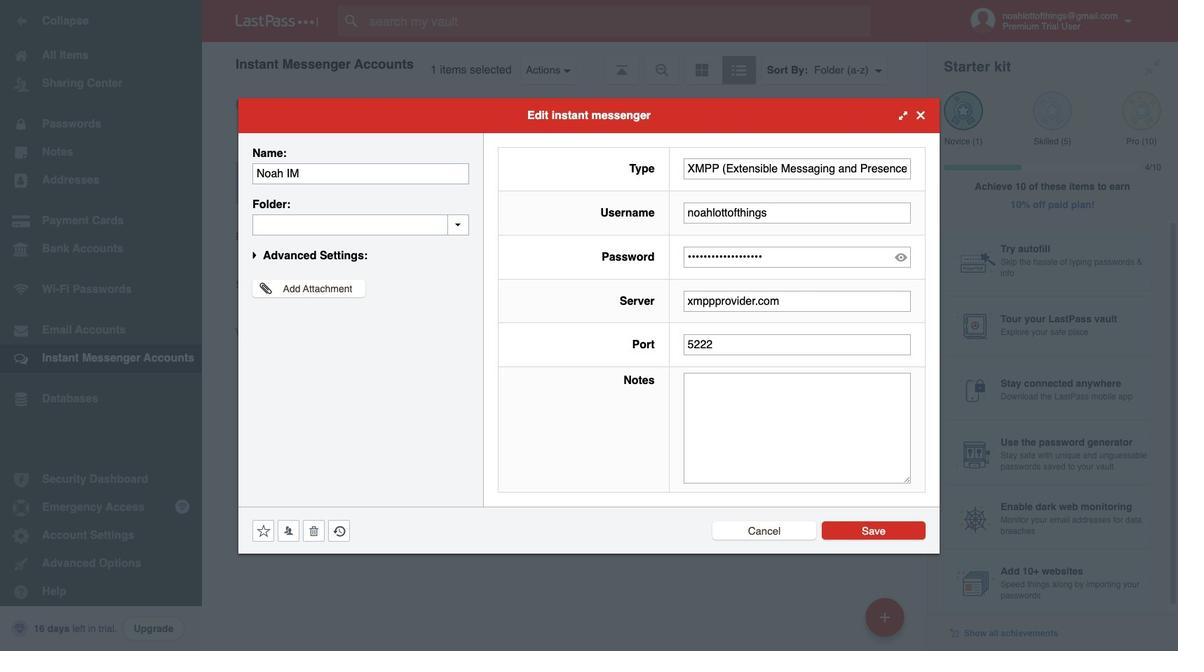 Task type: locate. For each thing, give the bounding box(es) containing it.
None text field
[[252, 214, 469, 235], [684, 335, 911, 356], [252, 214, 469, 235], [684, 335, 911, 356]]

None text field
[[684, 159, 911, 180], [252, 163, 469, 184], [684, 203, 911, 224], [684, 291, 911, 312], [684, 373, 911, 484], [684, 159, 911, 180], [252, 163, 469, 184], [684, 203, 911, 224], [684, 291, 911, 312], [684, 373, 911, 484]]

dialog
[[238, 98, 940, 554]]

None password field
[[684, 247, 911, 268]]

Search search field
[[338, 6, 898, 36]]

main navigation navigation
[[0, 0, 202, 652]]

lastpass image
[[236, 15, 318, 27]]



Task type: describe. For each thing, give the bounding box(es) containing it.
vault options navigation
[[202, 42, 927, 84]]

search my vault text field
[[338, 6, 898, 36]]

new item navigation
[[861, 594, 913, 652]]

new item image
[[880, 613, 890, 622]]



Task type: vqa. For each thing, say whether or not it's contained in the screenshot.
"dialog"
yes



